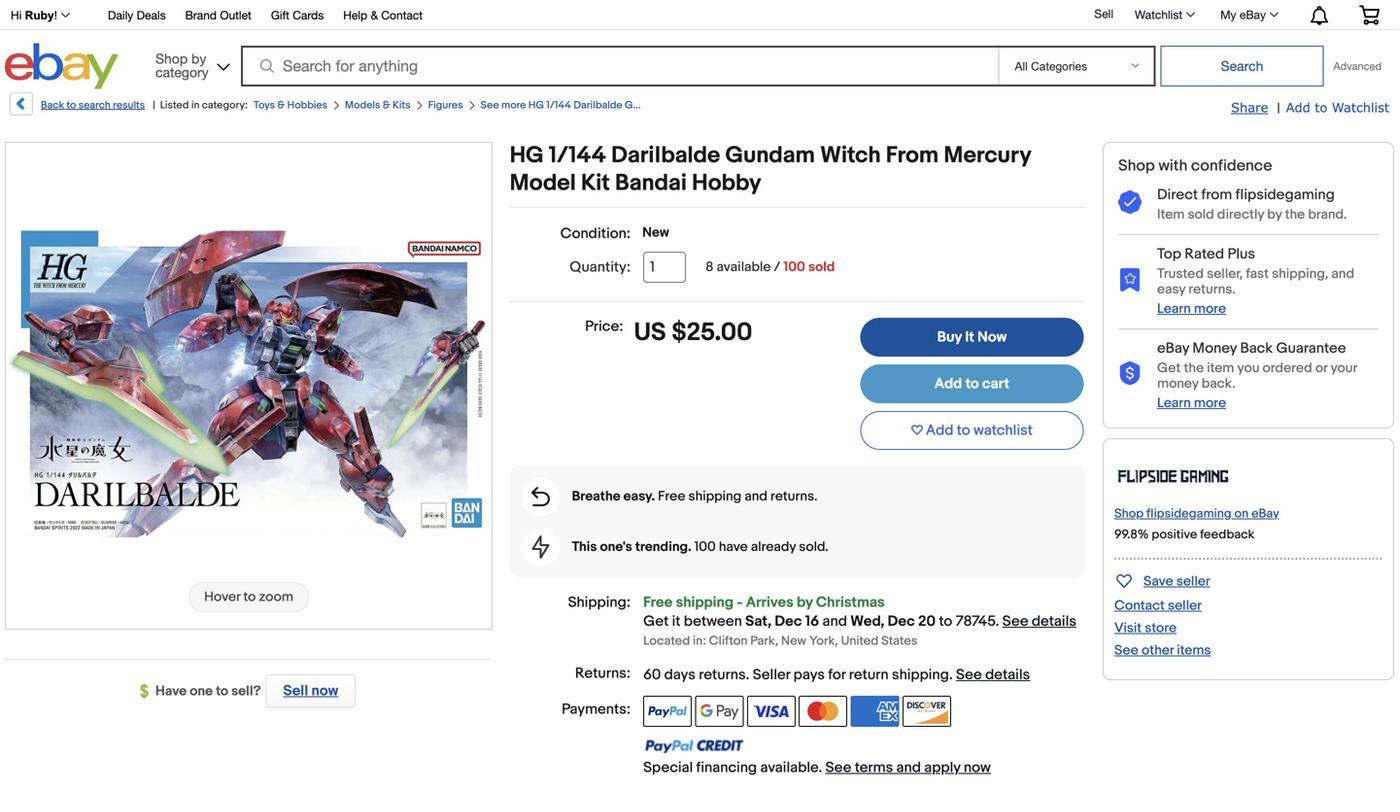 Task type: vqa. For each thing, say whether or not it's contained in the screenshot.
'WED,'
yes



Task type: describe. For each thing, give the bounding box(es) containing it.
to right one
[[216, 683, 228, 700]]

breathe easy. free shipping and returns.
[[572, 488, 818, 505]]

confidence
[[1192, 156, 1273, 175]]

and left apply
[[897, 759, 921, 777]]

0 horizontal spatial from
[[698, 99, 722, 112]]

ebay money back guarantee get the item you ordered or your money back. learn more
[[1158, 340, 1358, 411]]

to inside "link"
[[966, 375, 980, 393]]

60 days returns . seller pays for return shipping . see details
[[644, 666, 1031, 684]]

sell now
[[283, 682, 338, 700]]

google pay image
[[695, 696, 744, 727]]

one
[[190, 683, 213, 700]]

buy
[[938, 329, 962, 346]]

category:
[[202, 99, 248, 112]]

store
[[1145, 620, 1177, 637]]

hg 1/144 darilbalde gundam witch from mercury model kit bandai hobby - picture 1 of 1 image
[[6, 141, 492, 627]]

0 horizontal spatial mercury
[[724, 99, 763, 112]]

between
[[684, 613, 742, 630]]

78745
[[956, 613, 996, 630]]

8 available / 100 sold
[[706, 259, 835, 276]]

share
[[1232, 100, 1269, 115]]

learn more link for rated
[[1158, 301, 1227, 317]]

gift
[[271, 8, 290, 22]]

this
[[572, 539, 597, 556]]

have
[[156, 683, 187, 700]]

with details__icon image for direct from flipsidegaming
[[1119, 191, 1142, 215]]

to inside button
[[957, 422, 971, 439]]

by inside direct from flipsidegaming item sold directly by the brand.
[[1268, 207, 1283, 223]]

daily deals link
[[108, 5, 166, 27]]

to inside the share | add to watchlist
[[1315, 100, 1328, 115]]

the inside direct from flipsidegaming item sold directly by the brand.
[[1286, 207, 1306, 223]]

99.8%
[[1115, 527, 1149, 542]]

gift cards
[[271, 8, 324, 22]]

ruby
[[25, 9, 54, 22]]

contact seller visit store see other items
[[1115, 598, 1212, 659]]

have
[[719, 539, 748, 556]]

now
[[978, 329, 1007, 346]]

trusted
[[1158, 266, 1204, 282]]

sell link
[[1086, 7, 1123, 21]]

back to search results link
[[8, 92, 145, 122]]

daily
[[108, 8, 133, 22]]

hobby
[[692, 170, 762, 197]]

your
[[1331, 360, 1358, 377]]

60
[[644, 666, 661, 684]]

discover image
[[903, 696, 952, 727]]

contact seller link
[[1115, 598, 1202, 614]]

darilbalde inside 'hg 1/144 darilbalde gundam witch from mercury model kit bandai hobby'
[[611, 142, 721, 170]]

add to cart link
[[861, 365, 1084, 403]]

1 horizontal spatial .
[[950, 666, 953, 684]]

visa image
[[747, 696, 796, 727]]

you
[[1238, 360, 1260, 377]]

quantity:
[[570, 259, 631, 276]]

flipsidegaming inside direct from flipsidegaming item sold directly by the brand.
[[1236, 186, 1335, 204]]

by inside shop by category
[[192, 51, 206, 67]]

sell for sell now
[[283, 682, 308, 700]]

search
[[78, 99, 111, 112]]

shipping,
[[1272, 266, 1329, 282]]

to inside free shipping - arrives by christmas get it between sat, dec 16 and wed, dec 20 to 78745 . see details located in: clifton park, new york, united states
[[939, 613, 953, 630]]

from
[[1202, 186, 1233, 204]]

0 horizontal spatial .
[[746, 666, 750, 684]]

sold for from
[[1188, 207, 1215, 223]]

models
[[345, 99, 380, 112]]

outlet
[[220, 8, 252, 22]]

special
[[644, 759, 693, 777]]

0 vertical spatial see details link
[[1003, 613, 1077, 630]]

see right figures at the top left
[[481, 99, 499, 112]]

condition:
[[561, 225, 631, 243]]

sell for sell
[[1095, 7, 1114, 21]]

directly
[[1218, 207, 1265, 223]]

0 vertical spatial free
[[658, 488, 686, 505]]

shop for shop with confidence
[[1119, 156, 1155, 175]]

figures
[[428, 99, 463, 112]]

top rated plus trusted seller, fast shipping, and easy returns. learn more
[[1158, 245, 1355, 317]]

sell?
[[231, 683, 261, 700]]

1/144 inside 'hg 1/144 darilbalde gundam witch from mercury model kit bandai hobby'
[[549, 142, 606, 170]]

shipping:
[[568, 594, 631, 611]]

. inside free shipping - arrives by christmas get it between sat, dec 16 and wed, dec 20 to 78745 . see details located in: clifton park, new york, united states
[[996, 613, 1000, 630]]

0 vertical spatial 1/144
[[547, 99, 572, 112]]

& for toys
[[277, 99, 285, 112]]

0 vertical spatial hg
[[529, 99, 544, 112]]

states
[[882, 634, 918, 649]]

financing
[[696, 759, 757, 777]]

easy.
[[624, 488, 655, 505]]

located
[[644, 634, 690, 649]]

save
[[1144, 573, 1174, 590]]

in:
[[693, 634, 707, 649]]

2 vertical spatial ebay
[[1252, 506, 1280, 521]]

1 vertical spatial see details link
[[956, 666, 1031, 684]]

easy
[[1158, 281, 1186, 298]]

on
[[1235, 506, 1249, 521]]

add inside the share | add to watchlist
[[1287, 100, 1311, 115]]

see down 78745
[[956, 666, 982, 684]]

more inside top rated plus trusted seller, fast shipping, and easy returns. learn more
[[1195, 301, 1227, 317]]

...
[[766, 99, 774, 112]]

it
[[672, 613, 681, 630]]

payments:
[[562, 701, 631, 718]]

listed
[[160, 99, 189, 112]]

money
[[1193, 340, 1237, 357]]

sat,
[[746, 613, 772, 630]]

to left search
[[67, 99, 76, 112]]

ebay inside account navigation
[[1240, 8, 1267, 21]]

0 horizontal spatial witch
[[668, 99, 695, 112]]

one's
[[600, 539, 633, 556]]

toys & hobbies link
[[254, 99, 328, 112]]

| inside the share | add to watchlist
[[1278, 100, 1281, 117]]

more inside 'ebay money back guarantee get the item you ordered or your money back. learn more'
[[1195, 395, 1227, 411]]

item direct from brand image
[[1115, 456, 1232, 497]]

add to watchlist link
[[1287, 99, 1390, 117]]

brand
[[185, 8, 217, 22]]

0 vertical spatial new
[[643, 225, 669, 241]]

my ebay
[[1221, 8, 1267, 21]]

Search for anything text field
[[244, 48, 995, 85]]

us
[[634, 318, 666, 348]]

help & contact link
[[343, 5, 423, 27]]

mercury inside 'hg 1/144 darilbalde gundam witch from mercury model kit bandai hobby'
[[944, 142, 1031, 170]]

returns
[[699, 666, 746, 684]]

the inside 'ebay money back guarantee get the item you ordered or your money back. learn more'
[[1184, 360, 1204, 377]]

brand.
[[1309, 207, 1347, 223]]

toys
[[254, 99, 275, 112]]

available.
[[761, 759, 823, 777]]

1 vertical spatial details
[[986, 666, 1031, 684]]

0 vertical spatial more
[[502, 99, 526, 112]]

cart
[[983, 375, 1010, 393]]

from inside 'hg 1/144 darilbalde gundam witch from mercury model kit bandai hobby'
[[886, 142, 939, 170]]

0 vertical spatial gundam
[[625, 99, 666, 112]]

and inside top rated plus trusted seller, fast shipping, and easy returns. learn more
[[1332, 266, 1355, 282]]

2 dec from the left
[[888, 613, 915, 630]]

sold for available
[[809, 259, 835, 276]]

none submit inside shop by category banner
[[1161, 46, 1324, 87]]

returns:
[[575, 665, 631, 682]]

0 vertical spatial now
[[312, 682, 338, 700]]

apply
[[925, 759, 961, 777]]

share | add to watchlist
[[1232, 100, 1390, 117]]

watchlist inside the share | add to watchlist
[[1332, 100, 1390, 115]]

hg inside 'hg 1/144 darilbalde gundam witch from mercury model kit bandai hobby'
[[510, 142, 544, 170]]

learn inside top rated plus trusted seller, fast shipping, and easy returns. learn more
[[1158, 301, 1191, 317]]

contact inside account navigation
[[381, 8, 423, 22]]

ordered
[[1263, 360, 1313, 377]]

see left terms
[[826, 759, 852, 777]]

account navigation
[[0, 0, 1395, 30]]

back inside 'ebay money back guarantee get the item you ordered or your money back. learn more'
[[1241, 340, 1273, 357]]

items
[[1177, 642, 1212, 659]]

shop for shop by category
[[155, 51, 188, 67]]



Task type: locate. For each thing, give the bounding box(es) containing it.
1 horizontal spatial from
[[886, 142, 939, 170]]

models & kits
[[345, 99, 411, 112]]

0 horizontal spatial back
[[41, 99, 64, 112]]

0 vertical spatial contact
[[381, 8, 423, 22]]

details left visit
[[1032, 613, 1077, 630]]

1 vertical spatial add
[[935, 375, 963, 393]]

watchlist right the sell link
[[1135, 8, 1183, 21]]

0 vertical spatial details
[[1032, 613, 1077, 630]]

1 horizontal spatial |
[[1278, 100, 1281, 117]]

1 vertical spatial darilbalde
[[611, 142, 721, 170]]

1 horizontal spatial contact
[[1115, 598, 1165, 614]]

returns.
[[1189, 281, 1236, 298], [771, 488, 818, 505]]

by inside free shipping - arrives by christmas get it between sat, dec 16 and wed, dec 20 to 78745 . see details located in: clifton park, new york, united states
[[797, 594, 813, 611]]

available
[[717, 259, 771, 276]]

ebay up money
[[1158, 340, 1190, 357]]

1 horizontal spatial back
[[1241, 340, 1273, 357]]

mercury
[[724, 99, 763, 112], [944, 142, 1031, 170]]

0 vertical spatial sold
[[1188, 207, 1215, 223]]

the left the item
[[1184, 360, 1204, 377]]

christmas
[[816, 594, 885, 611]]

get inside 'ebay money back guarantee get the item you ordered or your money back. learn more'
[[1158, 360, 1181, 377]]

2 vertical spatial shipping
[[892, 666, 950, 684]]

None submit
[[1161, 46, 1324, 87]]

get left the item
[[1158, 360, 1181, 377]]

1 vertical spatial mercury
[[944, 142, 1031, 170]]

1 vertical spatial hg
[[510, 142, 544, 170]]

100 right '/'
[[784, 259, 806, 276]]

1/144 down search for anything text field
[[547, 99, 572, 112]]

back left search
[[41, 99, 64, 112]]

1 vertical spatial contact
[[1115, 598, 1165, 614]]

1 horizontal spatial witch
[[821, 142, 881, 170]]

0 horizontal spatial watchlist
[[1135, 8, 1183, 21]]

/
[[774, 259, 781, 276]]

1 vertical spatial now
[[964, 759, 991, 777]]

contact up visit store link
[[1115, 598, 1165, 614]]

. up discover image
[[950, 666, 953, 684]]

1 vertical spatial watchlist
[[1332, 100, 1390, 115]]

see inside free shipping - arrives by christmas get it between sat, dec 16 and wed, dec 20 to 78745 . see details located in: clifton park, new york, united states
[[1003, 613, 1029, 630]]

sold right '/'
[[809, 259, 835, 276]]

100 for have
[[695, 539, 716, 556]]

1 vertical spatial new
[[782, 634, 807, 649]]

shipping inside free shipping - arrives by christmas get it between sat, dec 16 and wed, dec 20 to 78745 . see details located in: clifton park, new york, united states
[[676, 594, 734, 611]]

see other items link
[[1115, 642, 1212, 659]]

visit
[[1115, 620, 1142, 637]]

with details__icon image for ebay money back guarantee
[[1119, 362, 1142, 386]]

1 horizontal spatial watchlist
[[1332, 100, 1390, 115]]

see inside contact seller visit store see other items
[[1115, 642, 1139, 659]]

1 vertical spatial learn more link
[[1158, 395, 1227, 411]]

add inside "link"
[[935, 375, 963, 393]]

kit
[[581, 170, 610, 197]]

returns. up sold.
[[771, 488, 818, 505]]

1 vertical spatial witch
[[821, 142, 881, 170]]

shipping
[[689, 488, 742, 505], [676, 594, 734, 611], [892, 666, 950, 684]]

ebay
[[1240, 8, 1267, 21], [1158, 340, 1190, 357], [1252, 506, 1280, 521]]

shop up listed
[[155, 51, 188, 67]]

paypal credit image
[[644, 739, 745, 754]]

0 vertical spatial mercury
[[724, 99, 763, 112]]

$25.00
[[672, 318, 753, 348]]

new down 16
[[782, 634, 807, 649]]

shop left with
[[1119, 156, 1155, 175]]

money
[[1158, 376, 1199, 392]]

by
[[192, 51, 206, 67], [1268, 207, 1283, 223], [797, 594, 813, 611]]

gundam inside 'hg 1/144 darilbalde gundam witch from mercury model kit bandai hobby'
[[726, 142, 815, 170]]

seller right "save"
[[1177, 573, 1211, 590]]

0 horizontal spatial by
[[192, 51, 206, 67]]

0 vertical spatial watchlist
[[1135, 8, 1183, 21]]

save seller button
[[1115, 569, 1211, 592]]

& left the kits
[[383, 99, 390, 112]]

2 horizontal spatial .
[[996, 613, 1000, 630]]

have one to sell?
[[156, 683, 261, 700]]

category
[[155, 64, 209, 80]]

model
[[510, 170, 576, 197]]

0 vertical spatial get
[[1158, 360, 1181, 377]]

0 vertical spatial back
[[41, 99, 64, 112]]

learn more link for money
[[1158, 395, 1227, 411]]

kits
[[393, 99, 411, 112]]

sell inside account navigation
[[1095, 7, 1114, 21]]

learn more link down easy in the top of the page
[[1158, 301, 1227, 317]]

seller
[[753, 666, 791, 684]]

american express image
[[851, 696, 900, 727]]

with details__icon image for top rated plus
[[1119, 267, 1142, 292]]

100
[[784, 259, 806, 276], [695, 539, 716, 556]]

watchlist down advanced
[[1332, 100, 1390, 115]]

results
[[113, 99, 145, 112]]

trending.
[[636, 539, 692, 556]]

0 horizontal spatial &
[[277, 99, 285, 112]]

darilbalde down search for anything text field
[[574, 99, 623, 112]]

to left cart
[[966, 375, 980, 393]]

gundam down search for anything text field
[[625, 99, 666, 112]]

share button
[[1232, 99, 1269, 117]]

& right the toys
[[277, 99, 285, 112]]

and inside free shipping - arrives by christmas get it between sat, dec 16 and wed, dec 20 to 78745 . see details located in: clifton park, new york, united states
[[823, 613, 848, 630]]

1 horizontal spatial get
[[1158, 360, 1181, 377]]

0 vertical spatial 100
[[784, 259, 806, 276]]

| left listed
[[153, 99, 155, 112]]

details down 78745
[[986, 666, 1031, 684]]

sell left watchlist 'link'
[[1095, 7, 1114, 21]]

seller inside contact seller visit store see other items
[[1168, 598, 1202, 614]]

0 vertical spatial seller
[[1177, 573, 1211, 590]]

sold down from
[[1188, 207, 1215, 223]]

clifton
[[709, 634, 748, 649]]

in
[[191, 99, 200, 112]]

0 vertical spatial witch
[[668, 99, 695, 112]]

add down add to cart "link"
[[926, 422, 954, 439]]

1 horizontal spatial sell
[[1095, 7, 1114, 21]]

99.8% positive feedback
[[1115, 527, 1255, 542]]

see terms and apply now link
[[826, 759, 991, 777]]

item
[[1158, 207, 1185, 223]]

ebay right on
[[1252, 506, 1280, 521]]

0 vertical spatial shop
[[155, 51, 188, 67]]

& for models
[[383, 99, 390, 112]]

with details__icon image for this one's trending.
[[532, 536, 550, 559]]

to right 20 at the bottom right
[[939, 613, 953, 630]]

0 vertical spatial darilbalde
[[574, 99, 623, 112]]

1 learn from the top
[[1158, 301, 1191, 317]]

back up "you"
[[1241, 340, 1273, 357]]

shop for shop flipsidegaming on ebay
[[1115, 506, 1144, 521]]

2 vertical spatial shop
[[1115, 506, 1144, 521]]

0 vertical spatial sell
[[1095, 7, 1114, 21]]

back inside back to search results link
[[41, 99, 64, 112]]

100 left have
[[695, 539, 716, 556]]

for
[[828, 666, 846, 684]]

0 horizontal spatial dec
[[775, 613, 802, 630]]

1 vertical spatial back
[[1241, 340, 1273, 357]]

your shopping cart image
[[1359, 5, 1381, 25]]

see details link
[[1003, 613, 1077, 630], [956, 666, 1031, 684]]

and right 16
[[823, 613, 848, 630]]

0 vertical spatial from
[[698, 99, 722, 112]]

to
[[67, 99, 76, 112], [1315, 100, 1328, 115], [966, 375, 980, 393], [957, 422, 971, 439], [939, 613, 953, 630], [216, 683, 228, 700]]

see right 78745
[[1003, 613, 1029, 630]]

2 horizontal spatial &
[[383, 99, 390, 112]]

models & kits link
[[345, 99, 411, 112]]

more down back.
[[1195, 395, 1227, 411]]

1 vertical spatial 1/144
[[549, 142, 606, 170]]

8
[[706, 259, 714, 276]]

1 horizontal spatial &
[[371, 8, 378, 22]]

0 vertical spatial the
[[1286, 207, 1306, 223]]

1 horizontal spatial details
[[1032, 613, 1077, 630]]

with details__icon image
[[1119, 191, 1142, 215], [1119, 267, 1142, 292], [1119, 362, 1142, 386], [532, 487, 550, 506], [532, 536, 550, 559]]

seller inside button
[[1177, 573, 1211, 590]]

sell
[[1095, 7, 1114, 21], [283, 682, 308, 700]]

| right share button
[[1278, 100, 1281, 117]]

1 vertical spatial seller
[[1168, 598, 1202, 614]]

brand outlet link
[[185, 5, 252, 27]]

flipsidegaming up 'brand.'
[[1236, 186, 1335, 204]]

free right easy.
[[658, 488, 686, 505]]

hg up model
[[529, 99, 544, 112]]

seller for save
[[1177, 573, 1211, 590]]

with details__icon image left this
[[532, 536, 550, 559]]

returns. inside us $25.00 main content
[[771, 488, 818, 505]]

free up "it"
[[644, 594, 673, 611]]

1 horizontal spatial by
[[797, 594, 813, 611]]

see
[[481, 99, 499, 112], [1003, 613, 1029, 630], [1115, 642, 1139, 659], [956, 666, 982, 684], [826, 759, 852, 777]]

with details__icon image left item
[[1119, 191, 1142, 215]]

new up quantity: text box
[[643, 225, 669, 241]]

now inside us $25.00 main content
[[964, 759, 991, 777]]

seller for contact
[[1168, 598, 1202, 614]]

1 horizontal spatial dec
[[888, 613, 915, 630]]

new inside free shipping - arrives by christmas get it between sat, dec 16 and wed, dec 20 to 78745 . see details located in: clifton park, new york, united states
[[782, 634, 807, 649]]

breathe
[[572, 488, 621, 505]]

0 vertical spatial learn
[[1158, 301, 1191, 317]]

returns. inside top rated plus trusted seller, fast shipping, and easy returns. learn more
[[1189, 281, 1236, 298]]

Quantity: text field
[[644, 252, 686, 283]]

advanced link
[[1324, 47, 1392, 86]]

by right directly
[[1268, 207, 1283, 223]]

0 horizontal spatial 100
[[695, 539, 716, 556]]

the left 'brand.'
[[1286, 207, 1306, 223]]

advanced
[[1334, 60, 1382, 72]]

get inside free shipping - arrives by christmas get it between sat, dec 16 and wed, dec 20 to 78745 . see details located in: clifton park, new york, united states
[[644, 613, 669, 630]]

1 vertical spatial ebay
[[1158, 340, 1190, 357]]

sell right sell?
[[283, 682, 308, 700]]

0 horizontal spatial now
[[312, 682, 338, 700]]

1 horizontal spatial mercury
[[944, 142, 1031, 170]]

see details link right 78745
[[1003, 613, 1077, 630]]

to down advanced link
[[1315, 100, 1328, 115]]

dollar sign image
[[140, 684, 156, 700]]

. right 20 at the bottom right
[[996, 613, 1000, 630]]

1 vertical spatial flipsidegaming
[[1147, 506, 1232, 521]]

1 vertical spatial the
[[1184, 360, 1204, 377]]

fast
[[1247, 266, 1269, 282]]

details
[[1032, 613, 1077, 630], [986, 666, 1031, 684]]

1/144 down see more hg 1/144 darilbalde gundam witch from mercury ...
[[549, 142, 606, 170]]

0 vertical spatial shipping
[[689, 488, 742, 505]]

park,
[[751, 634, 779, 649]]

2 horizontal spatial by
[[1268, 207, 1283, 223]]

the
[[1286, 207, 1306, 223], [1184, 360, 1204, 377]]

ebay right the my
[[1240, 8, 1267, 21]]

us $25.00
[[634, 318, 753, 348]]

learn inside 'ebay money back guarantee get the item you ordered or your money back. learn more'
[[1158, 395, 1191, 411]]

shop inside shop by category
[[155, 51, 188, 67]]

darilbalde down see more hg 1/144 darilbalde gundam witch from mercury ... link
[[611, 142, 721, 170]]

contact inside contact seller visit store see other items
[[1115, 598, 1165, 614]]

1/144
[[547, 99, 572, 112], [549, 142, 606, 170]]

& right the help
[[371, 8, 378, 22]]

dec
[[775, 613, 802, 630], [888, 613, 915, 630]]

by up 16
[[797, 594, 813, 611]]

free
[[658, 488, 686, 505], [644, 594, 673, 611]]

add for add to watchlist
[[926, 422, 954, 439]]

item
[[1207, 360, 1235, 377]]

with details__icon image left breathe
[[532, 487, 550, 506]]

2 learn more link from the top
[[1158, 395, 1227, 411]]

arrives
[[746, 594, 794, 611]]

get left "it"
[[644, 613, 669, 630]]

plus
[[1228, 245, 1256, 263]]

add
[[1287, 100, 1311, 115], [935, 375, 963, 393], [926, 422, 954, 439]]

0 horizontal spatial gundam
[[625, 99, 666, 112]]

free shipping - arrives by christmas get it between sat, dec 16 and wed, dec 20 to 78745 . see details located in: clifton park, new york, united states
[[644, 594, 1077, 649]]

with details__icon image for breathe easy.
[[532, 487, 550, 506]]

now right apply
[[964, 759, 991, 777]]

my
[[1221, 8, 1237, 21]]

by down brand
[[192, 51, 206, 67]]

0 horizontal spatial get
[[644, 613, 669, 630]]

master card image
[[799, 696, 848, 727]]

gundam down ...
[[726, 142, 815, 170]]

2 vertical spatial by
[[797, 594, 813, 611]]

1 dec from the left
[[775, 613, 802, 630]]

add down buy
[[935, 375, 963, 393]]

0 vertical spatial returns.
[[1189, 281, 1236, 298]]

sell inside sell now link
[[283, 682, 308, 700]]

1 horizontal spatial new
[[782, 634, 807, 649]]

us $25.00 main content
[[510, 142, 1086, 790]]

free inside free shipping - arrives by christmas get it between sat, dec 16 and wed, dec 20 to 78745 . see details located in: clifton park, new york, united states
[[644, 594, 673, 611]]

0 horizontal spatial sold
[[809, 259, 835, 276]]

watchlist inside 'link'
[[1135, 8, 1183, 21]]

top
[[1158, 245, 1182, 263]]

-
[[737, 594, 743, 611]]

1 vertical spatial free
[[644, 594, 673, 611]]

this one's trending. 100 have already sold.
[[572, 539, 829, 556]]

wed,
[[851, 613, 885, 630]]

& for help
[[371, 8, 378, 22]]

2 vertical spatial add
[[926, 422, 954, 439]]

back to search results
[[41, 99, 145, 112]]

learn down money
[[1158, 395, 1191, 411]]

learn more link down money
[[1158, 395, 1227, 411]]

flipsidegaming
[[1236, 186, 1335, 204], [1147, 506, 1232, 521]]

see details link down 78745
[[956, 666, 1031, 684]]

see down visit
[[1115, 642, 1139, 659]]

add for add to cart
[[935, 375, 963, 393]]

1 learn more link from the top
[[1158, 301, 1227, 317]]

add right share
[[1287, 100, 1311, 115]]

sold inside direct from flipsidegaming item sold directly by the brand.
[[1188, 207, 1215, 223]]

dec up states
[[888, 613, 915, 630]]

direct from flipsidegaming item sold directly by the brand.
[[1158, 186, 1347, 223]]

2 learn from the top
[[1158, 395, 1191, 411]]

hg 1/144 darilbalde gundam witch from mercury model kit bandai hobby
[[510, 142, 1031, 197]]

flipsidegaming up 99.8% positive feedback
[[1147, 506, 1232, 521]]

0 horizontal spatial flipsidegaming
[[1147, 506, 1232, 521]]

sell now link
[[261, 675, 356, 708]]

shop up the 99.8% at the bottom of page
[[1115, 506, 1144, 521]]

witch inside 'hg 1/144 darilbalde gundam witch from mercury model kit bandai hobby'
[[821, 142, 881, 170]]

1 vertical spatial get
[[644, 613, 669, 630]]

learn down easy in the top of the page
[[1158, 301, 1191, 317]]

cards
[[293, 8, 324, 22]]

shop flipsidegaming on ebay
[[1115, 506, 1280, 521]]

and up already
[[745, 488, 768, 505]]

1 horizontal spatial gundam
[[726, 142, 815, 170]]

0 vertical spatial learn more link
[[1158, 301, 1227, 317]]

1 vertical spatial 100
[[695, 539, 716, 556]]

1 horizontal spatial sold
[[1188, 207, 1215, 223]]

. left seller
[[746, 666, 750, 684]]

add inside button
[[926, 422, 954, 439]]

to left watchlist
[[957, 422, 971, 439]]

ebay inside 'ebay money back guarantee get the item you ordered or your money back. learn more'
[[1158, 340, 1190, 357]]

shop by category button
[[147, 43, 234, 85]]

details inside free shipping - arrives by christmas get it between sat, dec 16 and wed, dec 20 to 78745 . see details located in: clifton park, new york, united states
[[1032, 613, 1077, 630]]

0 horizontal spatial |
[[153, 99, 155, 112]]

1 horizontal spatial the
[[1286, 207, 1306, 223]]

1 horizontal spatial flipsidegaming
[[1236, 186, 1335, 204]]

more down seller,
[[1195, 301, 1227, 317]]

sold inside us $25.00 main content
[[809, 259, 835, 276]]

hi ruby !
[[11, 9, 57, 22]]

shipping up discover image
[[892, 666, 950, 684]]

with details__icon image left money
[[1119, 362, 1142, 386]]

dec left 16
[[775, 613, 802, 630]]

0 vertical spatial by
[[192, 51, 206, 67]]

return
[[849, 666, 889, 684]]

& inside help & contact link
[[371, 8, 378, 22]]

hg left kit
[[510, 142, 544, 170]]

1 vertical spatial shipping
[[676, 594, 734, 611]]

shipping up this one's trending. 100 have already sold.
[[689, 488, 742, 505]]

direct
[[1158, 186, 1199, 204]]

with details__icon image left easy in the top of the page
[[1119, 267, 1142, 292]]

shop by category banner
[[0, 0, 1395, 94]]

seller down save seller
[[1168, 598, 1202, 614]]

paypal image
[[644, 696, 692, 727]]

1 vertical spatial sold
[[809, 259, 835, 276]]

now right sell?
[[312, 682, 338, 700]]

shipping up between
[[676, 594, 734, 611]]

1 vertical spatial sell
[[283, 682, 308, 700]]

0 horizontal spatial details
[[986, 666, 1031, 684]]

more right figures link
[[502, 99, 526, 112]]

0 vertical spatial ebay
[[1240, 8, 1267, 21]]

pays
[[794, 666, 825, 684]]

2 vertical spatial more
[[1195, 395, 1227, 411]]

returns. down rated
[[1189, 281, 1236, 298]]

|
[[153, 99, 155, 112], [1278, 100, 1281, 117]]

terms
[[855, 759, 893, 777]]

1 vertical spatial more
[[1195, 301, 1227, 317]]

and
[[1332, 266, 1355, 282], [745, 488, 768, 505], [823, 613, 848, 630], [897, 759, 921, 777]]

contact right the help
[[381, 8, 423, 22]]

0 horizontal spatial contact
[[381, 8, 423, 22]]

!
[[54, 9, 57, 22]]

and right shipping,
[[1332, 266, 1355, 282]]

see more hg 1/144 darilbalde gundam witch from mercury ...
[[481, 99, 774, 112]]

watchlist link
[[1125, 3, 1204, 26]]

add to watchlist
[[926, 422, 1033, 439]]

1 horizontal spatial now
[[964, 759, 991, 777]]

watchlist
[[1135, 8, 1183, 21], [1332, 100, 1390, 115]]

1 vertical spatial from
[[886, 142, 939, 170]]

special financing available. see terms and apply now
[[644, 759, 991, 777]]

100 for sold
[[784, 259, 806, 276]]



